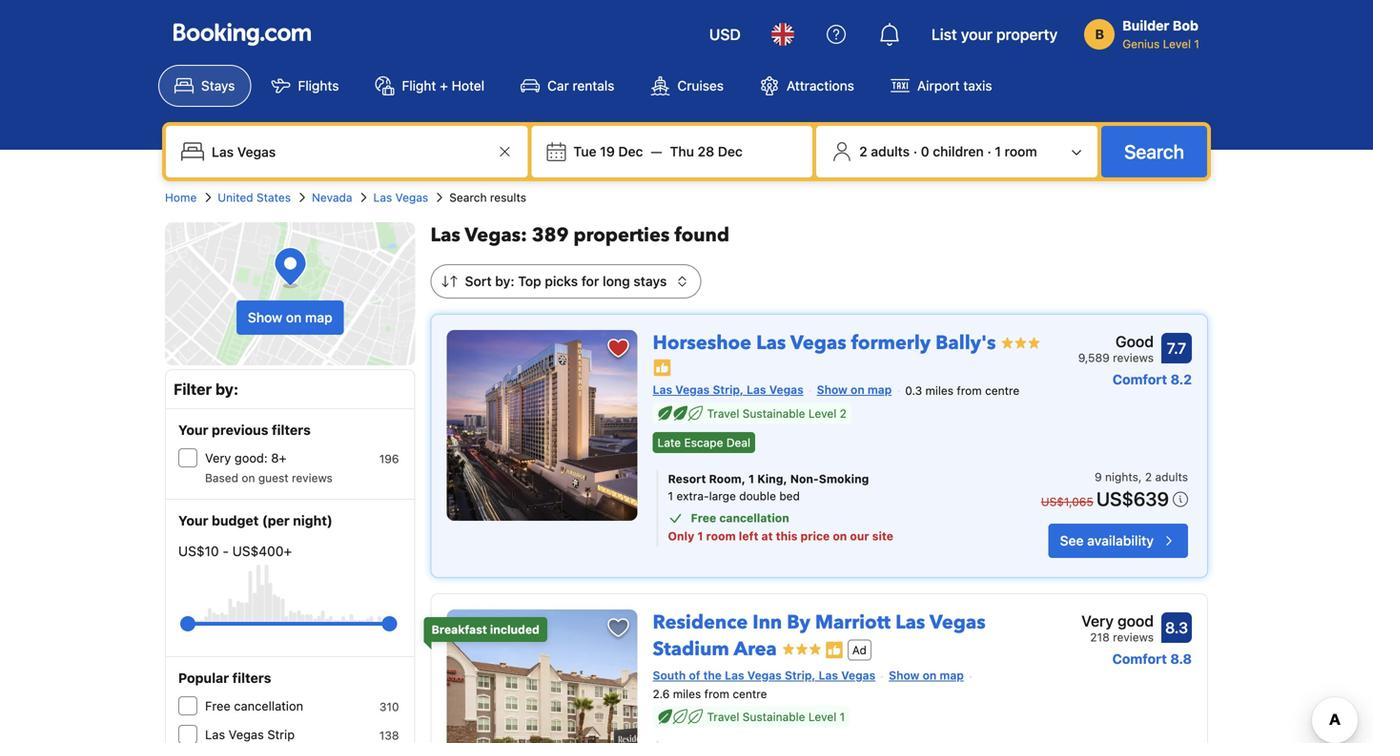 Task type: describe. For each thing, give the bounding box(es) containing it.
rentals
[[573, 78, 615, 93]]

show inside "show on map" button
[[248, 310, 283, 325]]

site
[[873, 529, 894, 543]]

price
[[801, 529, 830, 543]]

1 extra-large double bed
[[668, 489, 800, 503]]

properties
[[574, 222, 670, 249]]

0 vertical spatial strip,
[[713, 383, 744, 396]]

centre for residence inn by marriott las vegas stadium area
[[733, 687, 768, 701]]

1 horizontal spatial cancellation
[[720, 511, 790, 525]]

search results
[[450, 191, 527, 204]]

las up travel sustainable level 2
[[747, 383, 767, 396]]

0 vertical spatial filters
[[272, 422, 311, 438]]

tue
[[574, 144, 597, 159]]

from for residence inn by marriott las vegas stadium area
[[705, 687, 730, 701]]

0 horizontal spatial free cancellation
[[205, 699, 303, 713]]

found
[[675, 222, 730, 249]]

show for horseshoe
[[817, 383, 848, 396]]

las up late
[[653, 383, 673, 396]]

your
[[961, 25, 993, 43]]

deal
[[727, 436, 751, 449]]

horseshoe las vegas formerly bally's image
[[447, 330, 638, 521]]

show on map inside button
[[248, 310, 333, 325]]

level for bally's
[[809, 407, 837, 420]]

previous
[[212, 422, 269, 438]]

miles for residence inn by marriott las vegas stadium area
[[673, 687, 702, 701]]

1 up double
[[749, 472, 755, 486]]

see availability
[[1061, 533, 1154, 549]]

389
[[532, 222, 569, 249]]

218
[[1091, 631, 1110, 644]]

9 nights , 2 adults
[[1095, 470, 1189, 484]]

las down popular filters
[[205, 727, 225, 742]]

builder bob genius level 1
[[1123, 18, 1200, 51]]

310
[[380, 700, 399, 714]]

cruises
[[678, 78, 724, 93]]

1 horizontal spatial adults
[[1156, 470, 1189, 484]]

las left vegas:
[[431, 222, 461, 249]]

9,589
[[1079, 351, 1110, 364]]

level for las
[[809, 710, 837, 723]]

flight + hotel link
[[359, 65, 501, 107]]

0
[[921, 144, 930, 159]]

search results updated. las vegas: 389 properties found. element
[[431, 222, 1209, 249]]

sustainable for las
[[743, 407, 806, 420]]

your account menu builder bob genius level 1 element
[[1085, 9, 1208, 52]]

residence inn by marriott las vegas stadium area
[[653, 610, 986, 663]]

138
[[380, 729, 399, 742]]

8.3
[[1166, 619, 1189, 637]]

,
[[1139, 470, 1142, 484]]

booking.com image
[[174, 23, 311, 46]]

adults inside dropdown button
[[871, 144, 910, 159]]

see availability link
[[1049, 524, 1189, 558]]

las up the las vegas strip, las vegas
[[757, 330, 786, 356]]

sort
[[465, 273, 492, 289]]

on inside button
[[286, 310, 302, 325]]

availability
[[1088, 533, 1154, 549]]

0 horizontal spatial filters
[[232, 670, 271, 686]]

-
[[223, 543, 229, 559]]

bed
[[780, 489, 800, 503]]

this
[[776, 529, 798, 543]]

las vegas strip, las vegas
[[653, 383, 804, 396]]

hotel
[[452, 78, 485, 93]]

2 dec from the left
[[718, 144, 743, 159]]

good element
[[1079, 330, 1154, 353]]

nevada
[[312, 191, 353, 204]]

formerly
[[852, 330, 931, 356]]

show on map button
[[236, 301, 344, 335]]

show for residence
[[889, 669, 920, 682]]

0 horizontal spatial free
[[205, 699, 231, 713]]

1 inside builder bob genius level 1
[[1195, 37, 1200, 51]]

marriott
[[816, 610, 891, 636]]

comfort for horseshoe las vegas formerly bally's
[[1113, 372, 1168, 387]]

1 horizontal spatial free
[[691, 511, 717, 525]]

usd
[[710, 25, 741, 43]]

scored 8.3 element
[[1162, 612, 1193, 643]]

stays
[[634, 273, 667, 289]]

top
[[518, 273, 542, 289]]

resort
[[668, 472, 706, 486]]

our
[[850, 529, 870, 543]]

search for search
[[1125, 140, 1185, 163]]

filter by:
[[174, 380, 239, 398]]

nights
[[1106, 470, 1139, 484]]

inn
[[753, 610, 783, 636]]

show on map for residence
[[889, 669, 964, 682]]

centre for horseshoe las vegas formerly bally's
[[986, 384, 1020, 398]]

night)
[[293, 513, 333, 529]]

las inside residence inn by marriott las vegas stadium area
[[896, 610, 926, 636]]

by
[[787, 610, 811, 636]]

thu 28 dec button
[[663, 135, 751, 169]]

us$639
[[1097, 487, 1170, 510]]

included
[[490, 623, 540, 636]]

your for your budget (per night)
[[178, 513, 208, 529]]

list your property
[[932, 25, 1058, 43]]

horseshoe
[[653, 330, 752, 356]]

2 · from the left
[[988, 144, 992, 159]]

Where are you going? field
[[204, 135, 494, 169]]

2 inside dropdown button
[[860, 144, 868, 159]]

8.8
[[1171, 651, 1193, 667]]

list
[[932, 25, 958, 43]]

see
[[1061, 533, 1084, 549]]

very good element
[[1082, 610, 1154, 632]]

room inside dropdown button
[[1005, 144, 1038, 159]]

south of the las vegas strip, las vegas
[[653, 669, 876, 682]]

0 horizontal spatial cancellation
[[234, 699, 303, 713]]

2 for 9 nights , 2 adults
[[1146, 470, 1153, 484]]

residence inn by marriott las vegas stadium area image
[[447, 610, 638, 743]]

attractions link
[[744, 65, 871, 107]]

travel for horseshoe
[[707, 407, 740, 420]]

2.6 miles from centre
[[653, 687, 768, 701]]

escape
[[685, 436, 724, 449]]

1 inside dropdown button
[[995, 144, 1002, 159]]

left
[[739, 529, 759, 543]]

list your property link
[[921, 11, 1070, 57]]

show on map for horseshoe
[[817, 383, 892, 396]]

ad
[[853, 644, 867, 657]]

airport
[[918, 78, 960, 93]]

good:
[[235, 451, 268, 465]]

king,
[[758, 472, 788, 486]]

flight
[[402, 78, 436, 93]]

reviews inside good 9,589 reviews
[[1113, 351, 1154, 364]]

builder
[[1123, 18, 1170, 33]]

horseshoe las vegas formerly bally's
[[653, 330, 996, 356]]

only 1 room left at this price on our site
[[668, 529, 894, 543]]

2.6
[[653, 687, 670, 701]]

your budget (per night)
[[178, 513, 333, 529]]

of
[[689, 669, 701, 682]]

home link
[[165, 189, 197, 206]]



Task type: vqa. For each thing, say whether or not it's contained in the screenshot.
'places' in "7 stunning places to see spring flowers in Japan"
no



Task type: locate. For each thing, give the bounding box(es) containing it.
horseshoe las vegas formerly bally's link
[[653, 322, 996, 356]]

extra-
[[677, 489, 709, 503]]

level inside builder bob genius level 1
[[1164, 37, 1192, 51]]

united states link
[[218, 189, 291, 206]]

tue 19 dec — thu 28 dec
[[574, 144, 743, 159]]

from down bally's
[[957, 384, 982, 398]]

car rentals link
[[505, 65, 631, 107]]

2 travel from the top
[[707, 710, 740, 723]]

stadium
[[653, 636, 730, 663]]

property
[[997, 25, 1058, 43]]

8+
[[271, 451, 287, 465]]

travel for residence
[[707, 710, 740, 723]]

las down residence inn by marriott las vegas stadium area
[[819, 669, 839, 682]]

by: right filter
[[216, 380, 239, 398]]

2 vertical spatial map
[[940, 669, 964, 682]]

2 adults · 0 children · 1 room button
[[824, 134, 1090, 170]]

1 vertical spatial map
[[868, 383, 892, 396]]

2 horizontal spatial 2
[[1146, 470, 1153, 484]]

2 your from the top
[[178, 513, 208, 529]]

1 vertical spatial cancellation
[[234, 699, 303, 713]]

2 horizontal spatial show
[[889, 669, 920, 682]]

filters
[[272, 422, 311, 438], [232, 670, 271, 686]]

adults left 0
[[871, 144, 910, 159]]

breakfast included
[[432, 623, 540, 636]]

7.7
[[1168, 339, 1187, 357]]

0 vertical spatial free
[[691, 511, 717, 525]]

taxis
[[964, 78, 993, 93]]

free cancellation
[[691, 511, 790, 525], [205, 699, 303, 713]]

1 right children
[[995, 144, 1002, 159]]

travel down the las vegas strip, las vegas
[[707, 407, 740, 420]]

28
[[698, 144, 715, 159]]

0 vertical spatial search
[[1125, 140, 1185, 163]]

1 horizontal spatial by:
[[495, 273, 515, 289]]

comfort 8.8
[[1113, 651, 1193, 667]]

1 horizontal spatial room
[[1005, 144, 1038, 159]]

reviews for very
[[1113, 631, 1154, 644]]

1 left extra-
[[668, 489, 674, 503]]

late
[[658, 436, 681, 449]]

non-
[[791, 472, 819, 486]]

filters right popular on the bottom
[[232, 670, 271, 686]]

1 vertical spatial by:
[[216, 380, 239, 398]]

1 vertical spatial strip,
[[785, 669, 816, 682]]

0 vertical spatial centre
[[986, 384, 1020, 398]]

sort by: top picks for long stays
[[465, 273, 667, 289]]

1 vertical spatial 2
[[840, 407, 847, 420]]

sustainable for inn
[[743, 710, 806, 723]]

genius
[[1123, 37, 1160, 51]]

· right children
[[988, 144, 992, 159]]

0 horizontal spatial from
[[705, 687, 730, 701]]

0 vertical spatial room
[[1005, 144, 1038, 159]]

strip
[[267, 727, 295, 742]]

0 vertical spatial travel
[[707, 407, 740, 420]]

·
[[914, 144, 918, 159], [988, 144, 992, 159]]

0 vertical spatial comfort
[[1113, 372, 1168, 387]]

1 vertical spatial from
[[705, 687, 730, 701]]

adults right ,
[[1156, 470, 1189, 484]]

good 9,589 reviews
[[1079, 332, 1154, 364]]

2 right ,
[[1146, 470, 1153, 484]]

0 vertical spatial map
[[305, 310, 333, 325]]

1 horizontal spatial map
[[868, 383, 892, 396]]

your for your previous filters
[[178, 422, 208, 438]]

only
[[668, 529, 695, 543]]

by: for filter
[[216, 380, 239, 398]]

tue 19 dec button
[[566, 135, 651, 169]]

1 down residence inn by marriott las vegas stadium area
[[840, 710, 845, 723]]

2 vertical spatial show on map
[[889, 669, 964, 682]]

us$400+
[[232, 543, 292, 559]]

reviews inside very good 218 reviews
[[1113, 631, 1154, 644]]

0 vertical spatial 2
[[860, 144, 868, 159]]

2 for travel sustainable level 2
[[840, 407, 847, 420]]

guest
[[258, 471, 289, 485]]

cancellation
[[720, 511, 790, 525], [234, 699, 303, 713]]

map
[[305, 310, 333, 325], [868, 383, 892, 396], [940, 669, 964, 682]]

car
[[548, 78, 569, 93]]

free cancellation up left
[[691, 511, 790, 525]]

1 horizontal spatial from
[[957, 384, 982, 398]]

your up us$10
[[178, 513, 208, 529]]

vegas
[[396, 191, 429, 204], [791, 330, 847, 356], [676, 383, 710, 396], [770, 383, 804, 396], [930, 610, 986, 636], [748, 669, 782, 682], [842, 669, 876, 682], [229, 727, 264, 742]]

very up based
[[205, 451, 231, 465]]

2 horizontal spatial map
[[940, 669, 964, 682]]

resort room, 1 king, non-smoking
[[668, 472, 869, 486]]

based
[[205, 471, 239, 485]]

0 horizontal spatial dec
[[619, 144, 643, 159]]

0 horizontal spatial ·
[[914, 144, 918, 159]]

search inside button
[[1125, 140, 1185, 163]]

states
[[257, 191, 291, 204]]

0 horizontal spatial by:
[[216, 380, 239, 398]]

reviews
[[1113, 351, 1154, 364], [292, 471, 333, 485], [1113, 631, 1154, 644]]

room right children
[[1005, 144, 1038, 159]]

level up resort room, 1 king, non-smoking link
[[809, 407, 837, 420]]

reviews for based
[[292, 471, 333, 485]]

very inside very good 218 reviews
[[1082, 612, 1114, 630]]

level down south of the las vegas strip, las vegas
[[809, 710, 837, 723]]

your down filter
[[178, 422, 208, 438]]

us$10 - us$400+
[[178, 543, 292, 559]]

miles for horseshoe las vegas formerly bally's
[[926, 384, 954, 398]]

for
[[582, 273, 599, 289]]

by:
[[495, 273, 515, 289], [216, 380, 239, 398]]

by: left top
[[495, 273, 515, 289]]

miles right 0.3
[[926, 384, 954, 398]]

2 left 0
[[860, 144, 868, 159]]

cancellation up left
[[720, 511, 790, 525]]

from down the
[[705, 687, 730, 701]]

2 vertical spatial reviews
[[1113, 631, 1154, 644]]

vegas inside residence inn by marriott las vegas stadium area
[[930, 610, 986, 636]]

1 vertical spatial very
[[1082, 612, 1114, 630]]

1 horizontal spatial free cancellation
[[691, 511, 790, 525]]

0 horizontal spatial room
[[707, 529, 736, 543]]

free down popular filters
[[205, 699, 231, 713]]

miles down of
[[673, 687, 702, 701]]

room,
[[709, 472, 746, 486]]

1 vertical spatial comfort
[[1113, 651, 1168, 667]]

0 vertical spatial show on map
[[248, 310, 333, 325]]

room left left
[[707, 529, 736, 543]]

· left 0
[[914, 144, 918, 159]]

sustainable down south of the las vegas strip, las vegas
[[743, 710, 806, 723]]

breakfast
[[432, 623, 487, 636]]

scored 7.7 element
[[1162, 333, 1193, 363]]

1 travel from the top
[[707, 407, 740, 420]]

0 horizontal spatial miles
[[673, 687, 702, 701]]

resort room, 1 king, non-smoking link
[[668, 470, 991, 487]]

sustainable
[[743, 407, 806, 420], [743, 710, 806, 723]]

0 horizontal spatial adults
[[871, 144, 910, 159]]

0 vertical spatial show
[[248, 310, 283, 325]]

0 vertical spatial adults
[[871, 144, 910, 159]]

1 horizontal spatial very
[[1082, 612, 1114, 630]]

results
[[490, 191, 527, 204]]

1 right only
[[698, 529, 704, 543]]

1 vertical spatial your
[[178, 513, 208, 529]]

las right the
[[725, 669, 745, 682]]

8.2
[[1171, 372, 1193, 387]]

1 vertical spatial level
[[809, 407, 837, 420]]

0 horizontal spatial search
[[450, 191, 487, 204]]

us$10
[[178, 543, 219, 559]]

1 comfort from the top
[[1113, 372, 1168, 387]]

1 horizontal spatial dec
[[718, 144, 743, 159]]

0 vertical spatial by:
[[495, 273, 515, 289]]

by: for sort
[[495, 273, 515, 289]]

centre down bally's
[[986, 384, 1020, 398]]

196
[[379, 452, 399, 466]]

very for good:
[[205, 451, 231, 465]]

0 vertical spatial from
[[957, 384, 982, 398]]

very good: 8+
[[205, 451, 287, 465]]

1
[[1195, 37, 1200, 51], [995, 144, 1002, 159], [749, 472, 755, 486], [668, 489, 674, 503], [698, 529, 704, 543], [840, 710, 845, 723]]

comfort down very good 218 reviews
[[1113, 651, 1168, 667]]

strip, down horseshoe
[[713, 383, 744, 396]]

free cancellation up las vegas strip
[[205, 699, 303, 713]]

filters up the 8+
[[272, 422, 311, 438]]

0 vertical spatial cancellation
[[720, 511, 790, 525]]

1 horizontal spatial strip,
[[785, 669, 816, 682]]

las vegas
[[374, 191, 429, 204]]

adults
[[871, 144, 910, 159], [1156, 470, 1189, 484]]

this property is part of our preferred partner programme. it is committed to providing commendable service and good value. it will pay us a higher commission if you make a booking. image
[[653, 358, 672, 377], [653, 358, 672, 377], [825, 641, 844, 660], [825, 641, 844, 660]]

the
[[704, 669, 722, 682]]

2 vertical spatial show
[[889, 669, 920, 682]]

from for horseshoe las vegas formerly bally's
[[957, 384, 982, 398]]

2 adults · 0 children · 1 room
[[860, 144, 1038, 159]]

strip, down residence inn by marriott las vegas stadium area
[[785, 669, 816, 682]]

very for good
[[1082, 612, 1114, 630]]

1 down bob
[[1195, 37, 1200, 51]]

1 vertical spatial reviews
[[292, 471, 333, 485]]

0 vertical spatial free cancellation
[[691, 511, 790, 525]]

map for residence inn by marriott las vegas stadium area
[[940, 669, 964, 682]]

1 sustainable from the top
[[743, 407, 806, 420]]

0 horizontal spatial very
[[205, 451, 231, 465]]

comfort down good
[[1113, 372, 1168, 387]]

1 vertical spatial room
[[707, 529, 736, 543]]

0 horizontal spatial map
[[305, 310, 333, 325]]

comfort 8.2
[[1113, 372, 1193, 387]]

1 dec from the left
[[619, 144, 643, 159]]

1 vertical spatial free
[[205, 699, 231, 713]]

popular
[[178, 670, 229, 686]]

centre
[[986, 384, 1020, 398], [733, 687, 768, 701]]

2 sustainable from the top
[[743, 710, 806, 723]]

0 horizontal spatial strip,
[[713, 383, 744, 396]]

las right nevada link on the top of the page
[[374, 191, 392, 204]]

1 horizontal spatial 2
[[860, 144, 868, 159]]

comfort for residence inn by marriott las vegas stadium area
[[1113, 651, 1168, 667]]

flights
[[298, 78, 339, 93]]

0.3
[[906, 384, 923, 398]]

1 horizontal spatial ·
[[988, 144, 992, 159]]

1 vertical spatial travel
[[707, 710, 740, 723]]

1 · from the left
[[914, 144, 918, 159]]

1 horizontal spatial centre
[[986, 384, 1020, 398]]

1 horizontal spatial show
[[817, 383, 848, 396]]

19
[[600, 144, 615, 159]]

dec right the 28
[[718, 144, 743, 159]]

map for horseshoe las vegas formerly bally's
[[868, 383, 892, 396]]

map inside "show on map" button
[[305, 310, 333, 325]]

1 vertical spatial filters
[[232, 670, 271, 686]]

2 comfort from the top
[[1113, 651, 1168, 667]]

0 vertical spatial your
[[178, 422, 208, 438]]

free
[[691, 511, 717, 525], [205, 699, 231, 713]]

—
[[651, 144, 663, 159]]

0 vertical spatial reviews
[[1113, 351, 1154, 364]]

usd button
[[698, 11, 753, 57]]

0 horizontal spatial 2
[[840, 407, 847, 420]]

1 your from the top
[[178, 422, 208, 438]]

(per
[[262, 513, 290, 529]]

1 vertical spatial centre
[[733, 687, 768, 701]]

0 horizontal spatial show
[[248, 310, 283, 325]]

1 vertical spatial sustainable
[[743, 710, 806, 723]]

0 vertical spatial very
[[205, 451, 231, 465]]

2 vertical spatial 2
[[1146, 470, 1153, 484]]

nevada link
[[312, 189, 353, 206]]

airport taxis link
[[875, 65, 1009, 107]]

las vegas strip
[[205, 727, 295, 742]]

cancellation up strip
[[234, 699, 303, 713]]

search for search results
[[450, 191, 487, 204]]

dec right 19
[[619, 144, 643, 159]]

1 vertical spatial show on map
[[817, 383, 892, 396]]

0 vertical spatial miles
[[926, 384, 954, 398]]

1 vertical spatial miles
[[673, 687, 702, 701]]

sustainable up deal
[[743, 407, 806, 420]]

1 horizontal spatial search
[[1125, 140, 1185, 163]]

stays link
[[158, 65, 251, 107]]

group
[[188, 609, 390, 639]]

2 vertical spatial level
[[809, 710, 837, 723]]

1 horizontal spatial filters
[[272, 422, 311, 438]]

1 vertical spatial adults
[[1156, 470, 1189, 484]]

centre down south of the las vegas strip, las vegas
[[733, 687, 768, 701]]

cruises link
[[635, 65, 740, 107]]

united states
[[218, 191, 291, 204]]

9
[[1095, 470, 1103, 484]]

1 vertical spatial free cancellation
[[205, 699, 303, 713]]

0 horizontal spatial centre
[[733, 687, 768, 701]]

very up 218
[[1082, 612, 1114, 630]]

free down extra-
[[691, 511, 717, 525]]

2 up smoking
[[840, 407, 847, 420]]

search
[[1125, 140, 1185, 163], [450, 191, 487, 204]]

2
[[860, 144, 868, 159], [840, 407, 847, 420], [1146, 470, 1153, 484]]

united
[[218, 191, 253, 204]]

0 vertical spatial sustainable
[[743, 407, 806, 420]]

budget
[[212, 513, 259, 529]]

1 vertical spatial show
[[817, 383, 848, 396]]

1 horizontal spatial miles
[[926, 384, 954, 398]]

level down bob
[[1164, 37, 1192, 51]]

0 vertical spatial level
[[1164, 37, 1192, 51]]

las right the marriott
[[896, 610, 926, 636]]

1 vertical spatial search
[[450, 191, 487, 204]]

at
[[762, 529, 773, 543]]

travel down 2.6 miles from centre
[[707, 710, 740, 723]]



